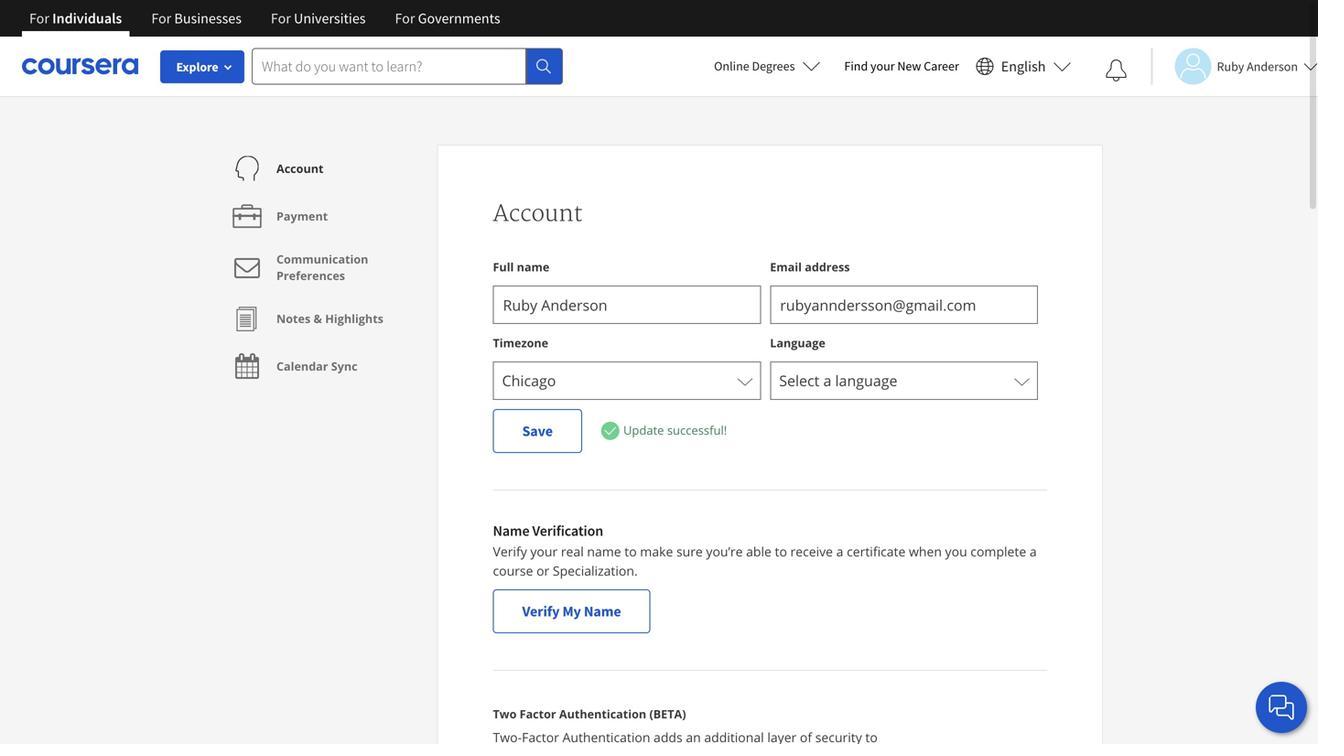 Task type: locate. For each thing, give the bounding box(es) containing it.
2 a from the left
[[1030, 543, 1037, 561]]

course
[[493, 562, 533, 580]]

1 horizontal spatial name
[[587, 543, 622, 561]]

a
[[837, 543, 844, 561], [1030, 543, 1037, 561]]

0 horizontal spatial account
[[277, 161, 324, 176]]

name up course
[[493, 522, 530, 540]]

online
[[714, 58, 750, 74]]

3 for from the left
[[271, 9, 291, 27]]

1 vertical spatial verify
[[522, 603, 560, 621]]

sure
[[677, 543, 703, 561]]

banner navigation
[[15, 0, 515, 37]]

0 horizontal spatial name
[[493, 522, 530, 540]]

account element
[[215, 145, 437, 390]]

0 vertical spatial name
[[517, 259, 550, 275]]

account up payment
[[277, 161, 324, 176]]

1 for from the left
[[29, 9, 49, 27]]

for left universities
[[271, 9, 291, 27]]

individuals
[[52, 9, 122, 27]]

make
[[640, 543, 673, 561]]

to right 'able' on the bottom right of the page
[[775, 543, 788, 561]]

name
[[493, 522, 530, 540], [584, 603, 621, 621]]

a right complete
[[1030, 543, 1037, 561]]

1 horizontal spatial to
[[775, 543, 788, 561]]

degrees
[[752, 58, 795, 74]]

1 horizontal spatial account
[[493, 201, 583, 228]]

0 horizontal spatial your
[[531, 543, 558, 561]]

What do you want to learn? text field
[[252, 48, 527, 85]]

two factor authentication (beta)
[[493, 707, 686, 722]]

for for businesses
[[151, 9, 171, 27]]

for governments
[[395, 9, 501, 27]]

universities
[[294, 9, 366, 27]]

1 vertical spatial your
[[531, 543, 558, 561]]

for left individuals on the left top
[[29, 9, 49, 27]]

real
[[561, 543, 584, 561]]

highlights
[[325, 311, 384, 327]]

find your new career
[[845, 58, 960, 74]]

you're
[[707, 543, 743, 561]]

1 horizontal spatial name
[[584, 603, 621, 621]]

verify up course
[[493, 543, 527, 561]]

for individuals
[[29, 9, 122, 27]]

save
[[522, 422, 553, 441]]

email address
[[770, 259, 850, 275]]

ruby anderson
[[1218, 58, 1299, 75]]

2 for from the left
[[151, 9, 171, 27]]

1 to from the left
[[625, 543, 637, 561]]

update successful!
[[624, 422, 727, 439]]

able
[[747, 543, 772, 561]]

two
[[493, 707, 517, 722]]

None search field
[[252, 48, 563, 85]]

verify my name
[[522, 603, 621, 621]]

communication preferences link
[[229, 240, 424, 295]]

english
[[1002, 57, 1046, 76]]

you
[[946, 543, 968, 561]]

email
[[770, 259, 802, 275]]

to left make on the bottom of page
[[625, 543, 637, 561]]

for
[[29, 9, 49, 27], [151, 9, 171, 27], [271, 9, 291, 27], [395, 9, 415, 27]]

1 vertical spatial name
[[587, 543, 622, 561]]

your
[[871, 58, 895, 74], [531, 543, 558, 561]]

account
[[277, 161, 324, 176], [493, 201, 583, 228]]

online degrees button
[[700, 46, 836, 86]]

your right find
[[871, 58, 895, 74]]

name right my
[[584, 603, 621, 621]]

online degrees
[[714, 58, 795, 74]]

verification
[[533, 522, 604, 540]]

4 for from the left
[[395, 9, 415, 27]]

coursera image
[[22, 52, 138, 81]]

for left "businesses"
[[151, 9, 171, 27]]

verify left my
[[522, 603, 560, 621]]

0 vertical spatial verify
[[493, 543, 527, 561]]

verify
[[493, 543, 527, 561], [522, 603, 560, 621]]

0 horizontal spatial to
[[625, 543, 637, 561]]

account up full name
[[493, 201, 583, 228]]

name up specialization. on the bottom of the page
[[587, 543, 622, 561]]

1 vertical spatial account
[[493, 201, 583, 228]]

to
[[625, 543, 637, 561], [775, 543, 788, 561]]

name right full
[[517, 259, 550, 275]]

a right receive
[[837, 543, 844, 561]]

calendar sync link
[[229, 343, 358, 390]]

address
[[805, 259, 850, 275]]

notes & highlights link
[[229, 295, 384, 343]]

name inside 'verify my name' link
[[584, 603, 621, 621]]

for up "what do you want to learn?" text box
[[395, 9, 415, 27]]

Full name text field
[[493, 286, 761, 324]]

1 horizontal spatial a
[[1030, 543, 1037, 561]]

save button
[[493, 409, 582, 453]]

verify inside name verification verify your real name to make sure you're able to receive a certificate when you complete a course or specialization.
[[493, 543, 527, 561]]

1 horizontal spatial your
[[871, 58, 895, 74]]

for businesses
[[151, 9, 242, 27]]

update
[[624, 422, 664, 439]]

0 vertical spatial name
[[493, 522, 530, 540]]

for for universities
[[271, 9, 291, 27]]

communication preferences
[[277, 251, 369, 283]]

0 vertical spatial your
[[871, 58, 895, 74]]

your up the or
[[531, 543, 558, 561]]

english button
[[969, 37, 1079, 96]]

anderson
[[1247, 58, 1299, 75]]

0 horizontal spatial a
[[837, 543, 844, 561]]

1 vertical spatial name
[[584, 603, 621, 621]]

name
[[517, 259, 550, 275], [587, 543, 622, 561]]



Task type: describe. For each thing, give the bounding box(es) containing it.
businesses
[[174, 9, 242, 27]]

full name
[[493, 259, 550, 275]]

update successful! alert
[[601, 421, 727, 441]]

career
[[924, 58, 960, 74]]

account link
[[229, 145, 324, 192]]

successful!
[[668, 422, 727, 439]]

preferences
[[277, 268, 345, 283]]

notes
[[277, 311, 311, 327]]

language
[[770, 335, 826, 351]]

new
[[898, 58, 922, 74]]

show notifications image
[[1106, 60, 1128, 82]]

ruby anderson button
[[1152, 48, 1319, 85]]

certificate
[[847, 543, 906, 561]]

specialization.
[[553, 562, 638, 580]]

your inside name verification verify your real name to make sure you're able to receive a certificate when you complete a course or specialization.
[[531, 543, 558, 561]]

name inside name verification verify your real name to make sure you're able to receive a certificate when you complete a course or specialization.
[[493, 522, 530, 540]]

calendar
[[277, 359, 328, 374]]

find your new career link
[[836, 55, 969, 78]]

name verification verify your real name to make sure you're able to receive a certificate when you complete a course or specialization.
[[493, 522, 1037, 580]]

my
[[563, 603, 581, 621]]

payment
[[277, 208, 328, 224]]

receive
[[791, 543, 833, 561]]

complete
[[971, 543, 1027, 561]]

sync
[[331, 359, 358, 374]]

governments
[[418, 9, 501, 27]]

1 a from the left
[[837, 543, 844, 561]]

find
[[845, 58, 868, 74]]

for universities
[[271, 9, 366, 27]]

chat with us image
[[1268, 693, 1297, 723]]

Email address text field
[[770, 286, 1039, 324]]

factor
[[520, 707, 557, 722]]

full
[[493, 259, 514, 275]]

notes & highlights
[[277, 311, 384, 327]]

for for individuals
[[29, 9, 49, 27]]

2 to from the left
[[775, 543, 788, 561]]

0 horizontal spatial name
[[517, 259, 550, 275]]

authentication
[[560, 707, 647, 722]]

0 vertical spatial account
[[277, 161, 324, 176]]

timezone
[[493, 335, 549, 351]]

verify my name link
[[493, 590, 651, 634]]

explore
[[176, 59, 218, 75]]

explore button
[[160, 50, 245, 83]]

ruby
[[1218, 58, 1245, 75]]

for for governments
[[395, 9, 415, 27]]

name inside name verification verify your real name to make sure you're able to receive a certificate when you complete a course or specialization.
[[587, 543, 622, 561]]

(beta)
[[650, 707, 686, 722]]

calendar sync
[[277, 359, 358, 374]]

payment link
[[229, 192, 328, 240]]

communication
[[277, 251, 369, 267]]

or
[[537, 562, 550, 580]]

when
[[909, 543, 942, 561]]

&
[[314, 311, 322, 327]]



Task type: vqa. For each thing, say whether or not it's contained in the screenshot.
My
yes



